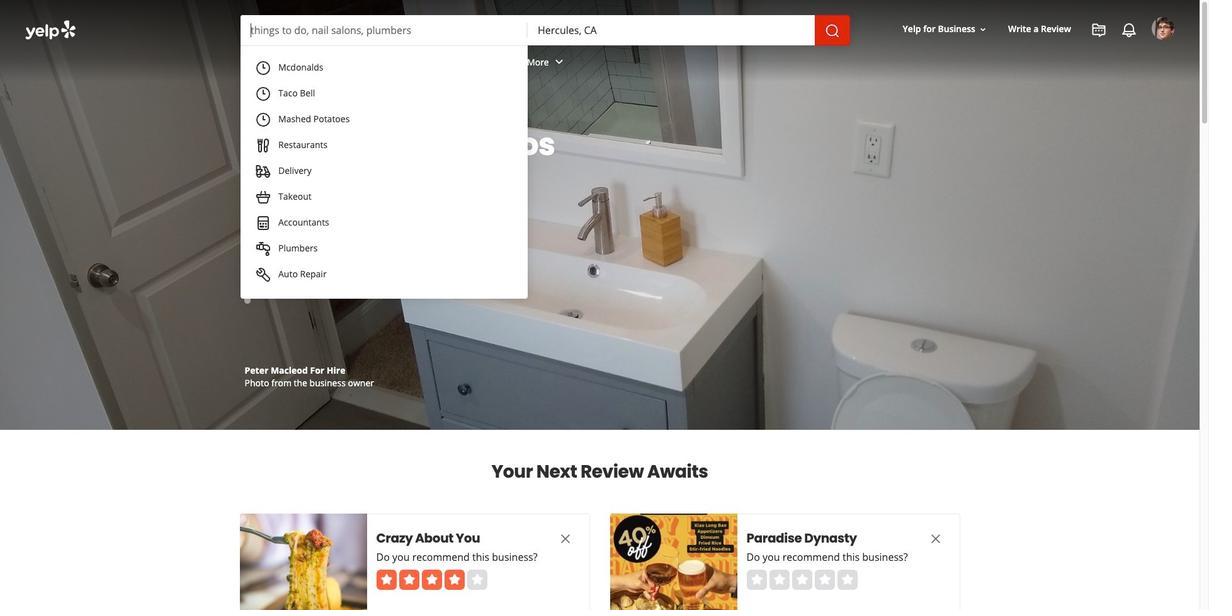 Task type: describe. For each thing, give the bounding box(es) containing it.
(no rating) image
[[747, 570, 858, 590]]

business categories element
[[239, 45, 1175, 82]]

24 search v2 image
[[290, 185, 305, 200]]

24 chevron down v2 image
[[301, 54, 316, 70]]

things to do, nail salons, plumbers search field
[[241, 15, 528, 45]]

none field address, neighborhood, city, state or zip
[[528, 15, 815, 45]]

24 clock v2 image
[[256, 112, 271, 128]]

24 plumbers v2 image
[[256, 242, 271, 257]]

24 accountants v2 image
[[256, 216, 271, 231]]

photo of paradise dynasty image
[[610, 514, 738, 610]]

1 24 clock v2 image from the top
[[256, 61, 271, 76]]

16 chevron down v2 image
[[979, 24, 989, 34]]

search image
[[826, 23, 841, 38]]

dismiss card image
[[558, 531, 573, 546]]

rating element
[[747, 570, 858, 590]]

address, neighborhood, city, state or zip search field
[[528, 15, 815, 45]]

dismiss card image
[[929, 531, 944, 546]]



Task type: locate. For each thing, give the bounding box(es) containing it.
24 shopping v2 image
[[256, 190, 271, 205]]

projects image
[[1092, 23, 1107, 38]]

  text field
[[241, 15, 528, 45]]

24 auto repair v2 image
[[256, 267, 271, 283]]

0 vertical spatial 24 clock v2 image
[[256, 61, 271, 76]]

user actions element
[[893, 16, 1193, 93]]

1 vertical spatial 24 clock v2 image
[[256, 87, 271, 102]]

None radio
[[747, 570, 767, 590], [770, 570, 790, 590], [747, 570, 767, 590], [770, 570, 790, 590]]

james p. image
[[1153, 17, 1175, 40]]

24 clock v2 image up 24 clock v2 icon
[[256, 87, 271, 102]]

photo of crazy about you image
[[240, 514, 367, 610]]

None search field
[[241, 15, 851, 45]]

4 star rating image
[[377, 570, 487, 590]]

None radio
[[792, 570, 813, 590], [815, 570, 835, 590], [838, 570, 858, 590], [792, 570, 813, 590], [815, 570, 835, 590], [838, 570, 858, 590]]

24 clock v2 image left 24 chevron down v2 icon
[[256, 61, 271, 76]]

24 delivery v2 image
[[256, 164, 271, 179]]

None field
[[241, 15, 528, 45], [528, 15, 815, 45], [241, 15, 528, 45]]

24 clock v2 image
[[256, 61, 271, 76], [256, 87, 271, 102]]

2 24 clock v2 image from the top
[[256, 87, 271, 102]]

24 chevron down v2 image
[[552, 54, 567, 70]]

24 food v2 image
[[256, 138, 271, 153]]

notifications image
[[1122, 23, 1137, 38]]

None search field
[[0, 0, 1200, 299]]



Task type: vqa. For each thing, say whether or not it's contained in the screenshot.
24 accountants v2 Icon
yes



